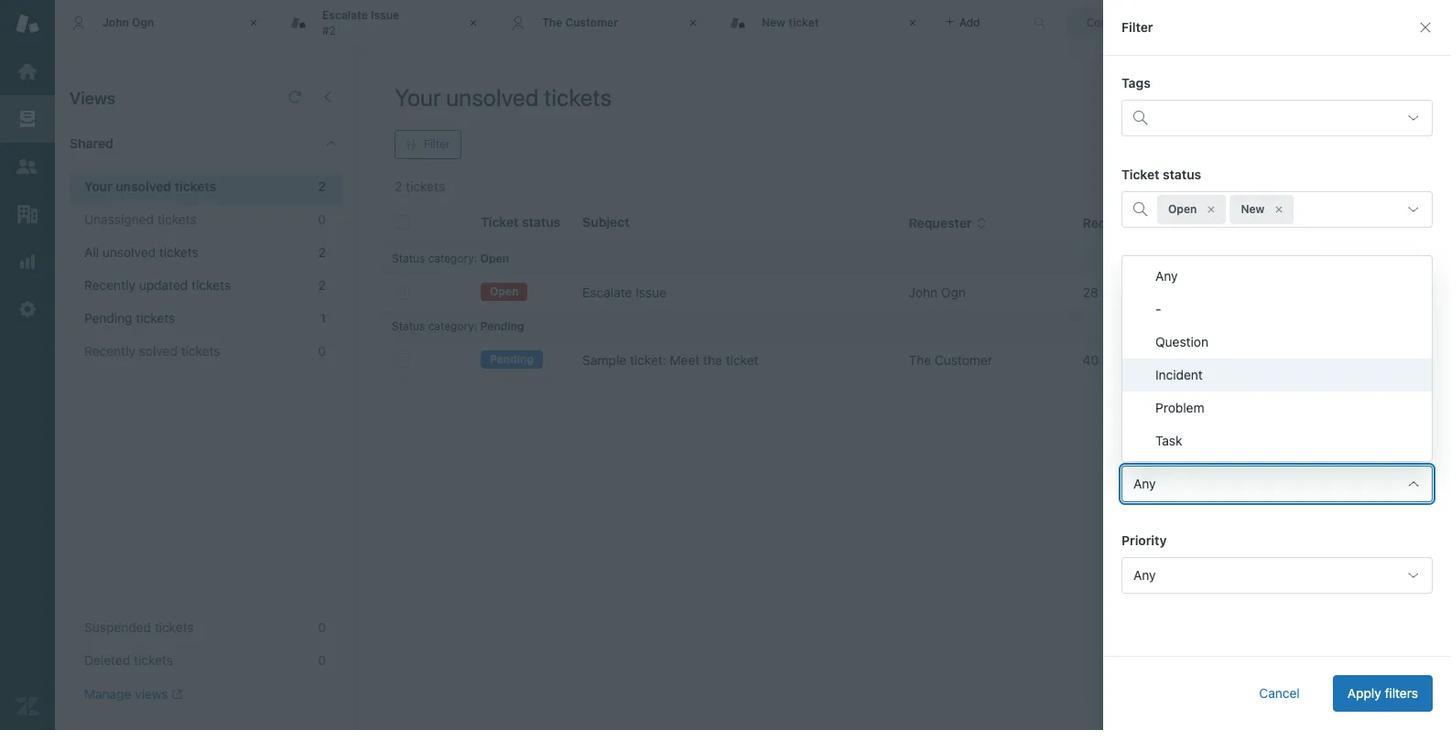 Task type: describe. For each thing, give the bounding box(es) containing it.
2 vertical spatial unsolved
[[102, 244, 156, 260]]

status category: open
[[392, 252, 509, 265]]

apply filters
[[1347, 686, 1418, 701]]

subject
[[582, 214, 630, 230]]

the inside row
[[909, 352, 931, 368]]

meet
[[670, 352, 700, 368]]

1 vertical spatial unsolved
[[116, 179, 171, 194]]

row containing sample ticket: meet the ticket
[[381, 342, 1437, 379]]

filter button
[[395, 130, 461, 159]]

close image for john ogn
[[244, 14, 263, 32]]

in the last 30 days
[[1133, 384, 1241, 400]]

remove image
[[1206, 204, 1217, 215]]

requester inside requester button
[[909, 215, 972, 231]]

zendesk support image
[[16, 12, 39, 36]]

filter dialog
[[1103, 0, 1451, 731]]

category: for pending
[[428, 319, 477, 333]]

manage views
[[84, 687, 168, 702]]

main element
[[0, 0, 55, 731]]

hide panel views image
[[320, 90, 335, 104]]

tab containing escalate issue
[[275, 0, 494, 46]]

minutes for 40
[[1102, 352, 1149, 368]]

category: for open
[[428, 252, 477, 265]]

all unsolved tickets
[[84, 244, 198, 260]]

shared button
[[55, 116, 306, 171]]

priority inside filter dialog
[[1121, 533, 1167, 548]]

manage
[[84, 687, 131, 702]]

#2
[[322, 23, 336, 37]]

in
[[1133, 384, 1144, 400]]

close image for "tab" containing escalate issue
[[464, 14, 482, 32]]

40
[[1083, 352, 1099, 368]]

0 horizontal spatial your
[[84, 179, 112, 194]]

priority button
[[1313, 215, 1373, 232]]

status for status category: open
[[392, 252, 425, 265]]

recently updated tickets
[[84, 277, 231, 293]]

status
[[1163, 167, 1201, 182]]

28
[[1083, 285, 1098, 300]]

requested button
[[1083, 215, 1163, 232]]

recently solved tickets
[[84, 343, 220, 359]]

2 for recently updated tickets
[[318, 277, 326, 293]]

filter inside filter button
[[424, 137, 450, 151]]

pending for pending tickets
[[84, 310, 132, 326]]

the inside field
[[1147, 384, 1167, 400]]

issue for escalate issue
[[636, 285, 666, 300]]

tickets up views
[[134, 653, 173, 668]]

0 vertical spatial the
[[703, 352, 722, 368]]

refresh views pane image
[[287, 90, 302, 104]]

1 vertical spatial open
[[480, 252, 509, 265]]

new for new
[[1241, 202, 1265, 216]]

escalate issue
[[582, 285, 666, 300]]

2 for your unsolved tickets
[[318, 179, 326, 194]]

close image for the customer
[[684, 14, 702, 32]]

conversations
[[1086, 15, 1160, 29]]

pending tickets
[[84, 310, 175, 326]]

new ticket
[[762, 15, 819, 29]]

escalate issue #2
[[322, 8, 399, 37]]

date
[[1175, 350, 1203, 365]]

ticket:
[[630, 352, 666, 368]]

requested
[[1083, 215, 1149, 231]]

request
[[1121, 350, 1172, 365]]

unassigned
[[84, 211, 154, 227]]

ago for 28 minutes ago
[[1152, 285, 1174, 300]]

problem option
[[1122, 392, 1432, 425]]

In the last 30 days field
[[1121, 374, 1433, 411]]

all
[[84, 244, 99, 260]]

shared
[[70, 135, 113, 151]]

ticket status element
[[1121, 191, 1433, 228]]

status for status category: pending
[[392, 319, 425, 333]]

tickets right 'solved'
[[181, 343, 220, 359]]

open inside row
[[490, 285, 519, 299]]

question
[[1155, 334, 1208, 350]]

suspended tickets
[[84, 620, 194, 635]]

tickets down the recently updated tickets
[[136, 310, 175, 326]]

tickets down the customer 'tab'
[[544, 83, 612, 111]]

type inside button
[[1197, 215, 1227, 231]]

0 for unassigned tickets
[[318, 211, 326, 227]]

apply
[[1347, 686, 1381, 701]]

filter inside filter dialog
[[1121, 19, 1153, 35]]

the customer inside 'tab'
[[542, 15, 618, 29]]

any inside option
[[1155, 268, 1178, 284]]

any for type
[[1133, 476, 1156, 492]]

30
[[1195, 384, 1210, 400]]

-
[[1155, 301, 1161, 317]]

admin image
[[16, 298, 39, 321]]

(opens in a new tab) image
[[168, 690, 182, 701]]

type list box
[[1121, 255, 1433, 462]]



Task type: vqa. For each thing, say whether or not it's contained in the screenshot.


Task type: locate. For each thing, give the bounding box(es) containing it.
1
[[320, 310, 326, 326]]

recently for recently solved tickets
[[84, 343, 135, 359]]

1 vertical spatial the
[[1147, 384, 1167, 400]]

ago for 40 minutes ago
[[1153, 352, 1175, 368]]

- question
[[1155, 301, 1208, 350]]

0 horizontal spatial john
[[103, 15, 129, 29]]

normal
[[1313, 352, 1356, 368]]

0 vertical spatial open
[[1168, 202, 1197, 216]]

1 2 from the top
[[318, 179, 326, 194]]

1 vertical spatial status
[[392, 319, 425, 333]]

john ogn inside row
[[909, 285, 966, 300]]

0 vertical spatial 2
[[318, 179, 326, 194]]

1 vertical spatial row
[[381, 342, 1437, 379]]

1 horizontal spatial close image
[[904, 14, 922, 32]]

sample ticket: meet the ticket
[[582, 352, 759, 368]]

2 vertical spatial 2
[[318, 277, 326, 293]]

close image inside john ogn tab
[[244, 14, 263, 32]]

any
[[1155, 268, 1178, 284], [1133, 476, 1156, 492], [1133, 568, 1156, 583]]

1 horizontal spatial issue
[[636, 285, 666, 300]]

cancel
[[1259, 686, 1300, 701]]

escalate inside escalate issue #2
[[322, 8, 368, 22]]

1 vertical spatial priority
[[1121, 533, 1167, 548]]

0 vertical spatial requester
[[909, 215, 972, 231]]

solved
[[139, 343, 178, 359]]

1 vertical spatial john ogn
[[909, 285, 966, 300]]

1 vertical spatial category:
[[428, 319, 477, 333]]

apply filters button
[[1333, 676, 1433, 712]]

get started image
[[16, 60, 39, 83]]

close image inside "tab"
[[464, 14, 482, 32]]

3 0 from the top
[[318, 620, 326, 635]]

1 horizontal spatial filter
[[1121, 19, 1153, 35]]

minutes up in
[[1102, 352, 1149, 368]]

1 horizontal spatial the customer
[[909, 352, 992, 368]]

0 horizontal spatial new
[[762, 15, 785, 29]]

ago up -
[[1152, 285, 1174, 300]]

tickets up updated
[[159, 244, 198, 260]]

0 vertical spatial row
[[381, 274, 1437, 312]]

1 horizontal spatial close image
[[684, 14, 702, 32]]

incident up last
[[1155, 367, 1203, 383]]

your up unassigned
[[84, 179, 112, 194]]

0 horizontal spatial escalate
[[322, 8, 368, 22]]

ogn inside tab
[[132, 15, 154, 29]]

any option
[[1122, 260, 1432, 293]]

type down remove icon
[[1197, 215, 1227, 231]]

customer inside 'tab'
[[565, 15, 618, 29]]

0 for deleted tickets
[[318, 653, 326, 668]]

john inside row
[[909, 285, 938, 300]]

0 horizontal spatial ogn
[[132, 15, 154, 29]]

escalate issue link
[[582, 284, 666, 302]]

incident option
[[1122, 359, 1432, 392]]

task
[[1155, 433, 1182, 449]]

unassigned tickets
[[84, 211, 196, 227]]

0 vertical spatial filter
[[1121, 19, 1153, 35]]

row
[[381, 274, 1437, 312], [381, 342, 1437, 379]]

your
[[395, 83, 441, 111], [84, 179, 112, 194]]

close image
[[464, 14, 482, 32], [904, 14, 922, 32]]

any field for type
[[1121, 466, 1433, 503]]

john inside tab
[[103, 15, 129, 29]]

2 vertical spatial open
[[490, 285, 519, 299]]

any for priority
[[1133, 568, 1156, 583]]

ticket status
[[1121, 167, 1201, 182]]

tickets up deleted tickets
[[154, 620, 194, 635]]

sample ticket: meet the ticket link
[[582, 352, 759, 370]]

john ogn
[[103, 15, 154, 29], [909, 285, 966, 300]]

pending for pending
[[490, 353, 534, 366]]

escalate up sample
[[582, 285, 632, 300]]

1 horizontal spatial ogn
[[941, 285, 966, 300]]

pending down status category: open
[[480, 319, 524, 333]]

reporting image
[[16, 250, 39, 274]]

zendesk image
[[16, 695, 39, 719]]

sample
[[582, 352, 626, 368]]

tickets up all unsolved tickets
[[157, 211, 196, 227]]

2 category: from the top
[[428, 319, 477, 333]]

1 vertical spatial issue
[[636, 285, 666, 300]]

play
[[1374, 92, 1399, 108]]

priority
[[1313, 215, 1359, 231], [1121, 533, 1167, 548]]

days
[[1214, 384, 1241, 400]]

0 vertical spatial category:
[[428, 252, 477, 265]]

0 horizontal spatial the
[[703, 352, 722, 368]]

filter
[[1121, 19, 1153, 35], [424, 137, 450, 151]]

john
[[103, 15, 129, 29], [909, 285, 938, 300]]

ago
[[1152, 285, 1174, 300], [1153, 352, 1175, 368]]

ago left date
[[1153, 352, 1175, 368]]

ticket inside row
[[726, 352, 759, 368]]

john up views
[[103, 15, 129, 29]]

1 any field from the top
[[1121, 466, 1433, 503]]

category:
[[428, 252, 477, 265], [428, 319, 477, 333]]

suspended
[[84, 620, 151, 635]]

0 horizontal spatial close image
[[244, 14, 263, 32]]

pending down the status category: pending
[[490, 353, 534, 366]]

0 vertical spatial issue
[[371, 8, 399, 22]]

0 horizontal spatial the
[[542, 15, 562, 29]]

tickets
[[544, 83, 612, 111], [175, 179, 216, 194], [157, 211, 196, 227], [159, 244, 198, 260], [191, 277, 231, 293], [136, 310, 175, 326], [181, 343, 220, 359], [154, 620, 194, 635], [134, 653, 173, 668]]

incident inside option
[[1155, 367, 1203, 383]]

recently
[[84, 277, 135, 293], [84, 343, 135, 359]]

0 vertical spatial priority
[[1313, 215, 1359, 231]]

1 horizontal spatial customer
[[935, 352, 992, 368]]

1 horizontal spatial the
[[909, 352, 931, 368]]

0 vertical spatial the
[[542, 15, 562, 29]]

1 vertical spatial ticket
[[726, 352, 759, 368]]

1 0 from the top
[[318, 211, 326, 227]]

the right "meet"
[[703, 352, 722, 368]]

2 recently from the top
[[84, 343, 135, 359]]

2
[[318, 179, 326, 194], [318, 244, 326, 260], [318, 277, 326, 293]]

1 horizontal spatial your
[[395, 83, 441, 111]]

2 vertical spatial any
[[1133, 568, 1156, 583]]

your unsolved tickets down the 'tabs' tab list
[[395, 83, 612, 111]]

status
[[392, 252, 425, 265], [392, 319, 425, 333]]

problem
[[1155, 400, 1204, 416]]

deleted tickets
[[84, 653, 173, 668]]

0 vertical spatial customer
[[565, 15, 618, 29]]

0 vertical spatial any field
[[1121, 466, 1433, 503]]

tabs tab list
[[55, 0, 1014, 46]]

type button
[[1197, 215, 1242, 232]]

0 vertical spatial ago
[[1152, 285, 1174, 300]]

type inside filter dialog
[[1121, 441, 1152, 457]]

2 any field from the top
[[1121, 558, 1433, 594]]

1 vertical spatial filter
[[424, 137, 450, 151]]

recently down all
[[84, 277, 135, 293]]

0 vertical spatial new
[[762, 15, 785, 29]]

0 vertical spatial status
[[392, 252, 425, 265]]

issue for escalate issue #2
[[371, 8, 399, 22]]

new option
[[1230, 195, 1294, 224]]

requester inside filter dialog
[[1121, 258, 1185, 274]]

Any field
[[1121, 466, 1433, 503], [1121, 558, 1433, 594]]

0 horizontal spatial filter
[[424, 137, 450, 151]]

the inside 'tab'
[[542, 15, 562, 29]]

0 vertical spatial type
[[1197, 215, 1227, 231]]

minutes for 28
[[1102, 285, 1149, 300]]

issue inside escalate issue #2
[[371, 8, 399, 22]]

1 vertical spatial minutes
[[1102, 352, 1149, 368]]

0 vertical spatial the customer
[[542, 15, 618, 29]]

open inside option
[[1168, 202, 1197, 216]]

1 close image from the left
[[464, 14, 482, 32]]

remove image
[[1274, 204, 1285, 215]]

escalate for escalate issue
[[582, 285, 632, 300]]

your unsolved tickets up unassigned tickets
[[84, 179, 216, 194]]

1 row from the top
[[381, 274, 1437, 312]]

1 status from the top
[[392, 252, 425, 265]]

escalate
[[322, 8, 368, 22], [582, 285, 632, 300]]

type left task
[[1121, 441, 1152, 457]]

tickets right updated
[[191, 277, 231, 293]]

2 ago from the top
[[1153, 352, 1175, 368]]

category: down status category: open
[[428, 319, 477, 333]]

0 for recently solved tickets
[[318, 343, 326, 359]]

john ogn down requester button
[[909, 285, 966, 300]]

incident inside row
[[1197, 352, 1244, 368]]

3 2 from the top
[[318, 277, 326, 293]]

1 vertical spatial requester
[[1121, 258, 1185, 274]]

your up filter button
[[395, 83, 441, 111]]

ogn
[[132, 15, 154, 29], [941, 285, 966, 300]]

1 category: from the top
[[428, 252, 477, 265]]

2 status from the top
[[392, 319, 425, 333]]

status down status category: open
[[392, 319, 425, 333]]

1 horizontal spatial type
[[1197, 215, 1227, 231]]

pending up recently solved tickets
[[84, 310, 132, 326]]

0 vertical spatial john
[[103, 15, 129, 29]]

the customer
[[542, 15, 618, 29], [909, 352, 992, 368]]

close drawer image
[[1418, 20, 1433, 35]]

0 vertical spatial your unsolved tickets
[[395, 83, 612, 111]]

1 vertical spatial the customer
[[909, 352, 992, 368]]

1 horizontal spatial your unsolved tickets
[[395, 83, 612, 111]]

1 vertical spatial any field
[[1121, 558, 1433, 594]]

1 vertical spatial type
[[1121, 441, 1152, 457]]

1 horizontal spatial john ogn
[[909, 285, 966, 300]]

0 vertical spatial unsolved
[[446, 83, 539, 111]]

requester button
[[909, 215, 986, 232]]

cancel button
[[1244, 676, 1314, 712]]

type
[[1197, 215, 1227, 231], [1121, 441, 1152, 457]]

conversations button
[[1067, 8, 1202, 37]]

john ogn up views
[[103, 15, 154, 29]]

john ogn tab
[[55, 0, 275, 46]]

unsolved up filter button
[[446, 83, 539, 111]]

1 vertical spatial customer
[[935, 352, 992, 368]]

2 minutes from the top
[[1102, 352, 1149, 368]]

ticket inside tab
[[788, 15, 819, 29]]

0 horizontal spatial john ogn
[[103, 15, 154, 29]]

tags element
[[1121, 100, 1433, 136]]

priority inside priority button
[[1313, 215, 1359, 231]]

recently for recently updated tickets
[[84, 277, 135, 293]]

filters
[[1385, 686, 1418, 701]]

0 horizontal spatial close image
[[464, 14, 482, 32]]

incident up days on the right bottom of the page
[[1197, 352, 1244, 368]]

1 vertical spatial your
[[84, 179, 112, 194]]

unsolved
[[446, 83, 539, 111], [116, 179, 171, 194], [102, 244, 156, 260]]

tags
[[1121, 75, 1151, 91]]

tab
[[275, 0, 494, 46]]

unsolved up unassigned tickets
[[116, 179, 171, 194]]

1 horizontal spatial requester
[[1121, 258, 1185, 274]]

0 vertical spatial any
[[1155, 268, 1178, 284]]

minutes right 28 at right top
[[1102, 285, 1149, 300]]

1 horizontal spatial ticket
[[788, 15, 819, 29]]

pending
[[84, 310, 132, 326], [480, 319, 524, 333], [490, 353, 534, 366]]

new ticket tab
[[714, 0, 934, 46]]

play button
[[1337, 82, 1414, 119]]

0 vertical spatial ticket
[[788, 15, 819, 29]]

40 minutes ago
[[1083, 352, 1175, 368]]

status category: pending
[[392, 319, 524, 333]]

updated
[[139, 277, 188, 293]]

0 horizontal spatial ticket
[[726, 352, 759, 368]]

any field for priority
[[1121, 558, 1433, 594]]

1 horizontal spatial the
[[1147, 384, 1167, 400]]

the right in
[[1147, 384, 1167, 400]]

customers image
[[16, 155, 39, 179]]

last
[[1170, 384, 1191, 400]]

close image
[[244, 14, 263, 32], [684, 14, 702, 32]]

incident
[[1197, 352, 1244, 368], [1155, 367, 1203, 383]]

your unsolved tickets
[[395, 83, 612, 111], [84, 179, 216, 194]]

0 vertical spatial escalate
[[322, 8, 368, 22]]

issue
[[371, 8, 399, 22], [636, 285, 666, 300]]

close image for new ticket tab
[[904, 14, 922, 32]]

recently down "pending tickets"
[[84, 343, 135, 359]]

1 vertical spatial your unsolved tickets
[[84, 179, 216, 194]]

1 close image from the left
[[244, 14, 263, 32]]

escalate up #2
[[322, 8, 368, 22]]

question option
[[1122, 326, 1432, 359]]

1 horizontal spatial john
[[909, 285, 938, 300]]

2 0 from the top
[[318, 343, 326, 359]]

open option
[[1157, 195, 1226, 224]]

0 for suspended tickets
[[318, 620, 326, 635]]

status up the status category: pending
[[392, 252, 425, 265]]

ticket
[[788, 15, 819, 29], [726, 352, 759, 368]]

new for new ticket
[[762, 15, 785, 29]]

1 vertical spatial ago
[[1153, 352, 1175, 368]]

1 vertical spatial ogn
[[941, 285, 966, 300]]

unsolved down unassigned
[[102, 244, 156, 260]]

john down requester button
[[909, 285, 938, 300]]

1 horizontal spatial priority
[[1313, 215, 1359, 231]]

views
[[135, 687, 168, 702]]

1 vertical spatial 2
[[318, 244, 326, 260]]

0 horizontal spatial customer
[[565, 15, 618, 29]]

new
[[762, 15, 785, 29], [1241, 202, 1265, 216]]

new inside option
[[1241, 202, 1265, 216]]

requester
[[909, 215, 972, 231], [1121, 258, 1185, 274]]

shared heading
[[55, 116, 357, 171]]

0 vertical spatial ogn
[[132, 15, 154, 29]]

2 2 from the top
[[318, 244, 326, 260]]

2 close image from the left
[[904, 14, 922, 32]]

0 horizontal spatial the customer
[[542, 15, 618, 29]]

escalate for escalate issue #2
[[322, 8, 368, 22]]

the customer tab
[[494, 0, 714, 46]]

1 horizontal spatial escalate
[[582, 285, 632, 300]]

new inside tab
[[762, 15, 785, 29]]

2 close image from the left
[[684, 14, 702, 32]]

0 vertical spatial minutes
[[1102, 285, 1149, 300]]

views image
[[16, 107, 39, 131]]

2 for all unsolved tickets
[[318, 244, 326, 260]]

1 vertical spatial the
[[909, 352, 931, 368]]

the
[[542, 15, 562, 29], [909, 352, 931, 368]]

manage views link
[[84, 687, 182, 703]]

row containing escalate issue
[[381, 274, 1437, 312]]

minutes
[[1102, 285, 1149, 300], [1102, 352, 1149, 368]]

close image inside the customer 'tab'
[[684, 14, 702, 32]]

close image inside new ticket tab
[[904, 14, 922, 32]]

0 horizontal spatial priority
[[1121, 533, 1167, 548]]

category: up the status category: pending
[[428, 252, 477, 265]]

0 horizontal spatial issue
[[371, 8, 399, 22]]

ticket
[[1121, 167, 1159, 182]]

4 0 from the top
[[318, 653, 326, 668]]

1 horizontal spatial new
[[1241, 202, 1265, 216]]

0 vertical spatial john ogn
[[103, 15, 154, 29]]

0 horizontal spatial requester
[[909, 215, 972, 231]]

0
[[318, 211, 326, 227], [318, 343, 326, 359], [318, 620, 326, 635], [318, 653, 326, 668]]

0 vertical spatial your
[[395, 83, 441, 111]]

1 vertical spatial escalate
[[582, 285, 632, 300]]

tickets down shared heading
[[175, 179, 216, 194]]

customer
[[565, 15, 618, 29], [935, 352, 992, 368]]

1 vertical spatial any
[[1133, 476, 1156, 492]]

1 vertical spatial john
[[909, 285, 938, 300]]

1 minutes from the top
[[1102, 285, 1149, 300]]

task option
[[1122, 425, 1432, 458]]

2 row from the top
[[381, 342, 1437, 379]]

0 vertical spatial recently
[[84, 277, 135, 293]]

1 vertical spatial recently
[[84, 343, 135, 359]]

0 horizontal spatial type
[[1121, 441, 1152, 457]]

the
[[703, 352, 722, 368], [1147, 384, 1167, 400]]

request date
[[1121, 350, 1203, 365]]

deleted
[[84, 653, 130, 668]]

views
[[70, 89, 115, 108]]

0 horizontal spatial your unsolved tickets
[[84, 179, 216, 194]]

1 recently from the top
[[84, 277, 135, 293]]

john ogn inside tab
[[103, 15, 154, 29]]

28 minutes ago
[[1083, 285, 1174, 300]]

1 ago from the top
[[1152, 285, 1174, 300]]

organizations image
[[16, 202, 39, 226]]

1 vertical spatial new
[[1241, 202, 1265, 216]]

- option
[[1122, 293, 1432, 326]]



